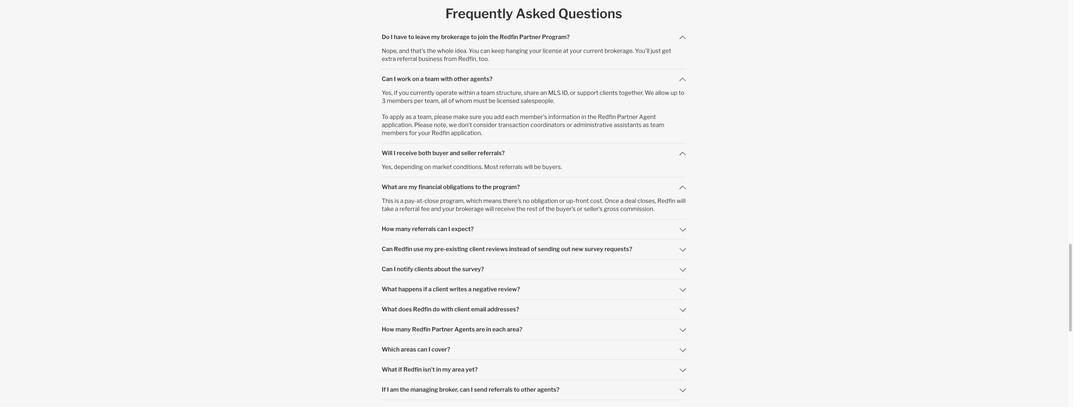 Task type: locate. For each thing, give the bounding box(es) containing it.
of down obligation
[[539, 206, 545, 213]]

0 horizontal spatial on
[[412, 76, 419, 83]]

can up too.
[[480, 48, 490, 54]]

application. down apply
[[382, 122, 413, 129]]

1 vertical spatial of
[[539, 206, 545, 213]]

1 vertical spatial in
[[486, 326, 491, 333]]

1 vertical spatial receive
[[495, 206, 515, 213]]

2 horizontal spatial partner
[[617, 114, 638, 121]]

0 vertical spatial each
[[506, 114, 519, 121]]

which
[[466, 198, 482, 205]]

allow
[[655, 90, 670, 97]]

3 what from the top
[[382, 306, 397, 313]]

2 horizontal spatial in
[[582, 114, 586, 121]]

members
[[387, 98, 413, 105], [382, 130, 408, 137]]

in right the isn't on the bottom of the page
[[436, 367, 441, 374]]

referrals right send
[[489, 387, 513, 394]]

yes, depending on market conditions. most referrals will be buyers.
[[382, 164, 562, 171]]

if up am
[[399, 367, 402, 374]]

in right 'agents'
[[486, 326, 491, 333]]

0 horizontal spatial in
[[436, 367, 441, 374]]

1 vertical spatial can
[[382, 246, 393, 253]]

referrals
[[500, 164, 523, 171], [412, 226, 436, 233], [489, 387, 513, 394]]

team up currently
[[425, 76, 439, 83]]

many down is
[[396, 226, 411, 233]]

obligations
[[443, 184, 474, 191]]

of
[[448, 98, 454, 105], [539, 206, 545, 213], [531, 246, 537, 253]]

add
[[494, 114, 504, 121]]

with
[[441, 76, 453, 83], [441, 306, 453, 313]]

1 vertical spatial application.
[[451, 130, 482, 137]]

2 horizontal spatial and
[[450, 150, 460, 157]]

partner up nope, and that's the whole idea. you can keep hanging your license at your current brokerage. you'll just get extra referral business from redfin, too.
[[519, 34, 541, 41]]

the down obligation
[[546, 206, 555, 213]]

partner up cover? at the bottom
[[432, 326, 453, 333]]

i right if
[[387, 387, 389, 394]]

can right areas in the bottom left of the page
[[418, 347, 427, 354]]

3 can from the top
[[382, 266, 393, 273]]

1 vertical spatial yes,
[[382, 164, 393, 171]]

my up pay-
[[409, 184, 417, 191]]

0 vertical spatial how
[[382, 226, 394, 233]]

0 vertical spatial and
[[399, 48, 409, 54]]

1 vertical spatial and
[[450, 150, 460, 157]]

are
[[399, 184, 408, 191], [476, 326, 485, 333]]

program,
[[440, 198, 465, 205]]

1 horizontal spatial clients
[[600, 90, 618, 97]]

0 vertical spatial agents?
[[470, 76, 493, 83]]

2 horizontal spatial team
[[650, 122, 665, 129]]

support
[[577, 90, 599, 97]]

what does redfin do with client email addresses?
[[382, 306, 519, 313]]

application.
[[382, 122, 413, 129], [451, 130, 482, 137]]

email
[[471, 306, 486, 313]]

whole
[[437, 48, 454, 54]]

1 vertical spatial clients
[[415, 266, 433, 273]]

idea.
[[455, 48, 468, 54]]

0 vertical spatial partner
[[519, 34, 541, 41]]

1 how from the top
[[382, 226, 394, 233]]

1 horizontal spatial will
[[524, 164, 533, 171]]

redfin right closes,
[[658, 198, 676, 205]]

redfin
[[500, 34, 518, 41], [598, 114, 616, 121], [432, 130, 450, 137], [658, 198, 676, 205], [394, 246, 412, 253], [413, 306, 432, 313], [412, 326, 431, 333], [404, 367, 422, 374]]

referral down pay-
[[400, 206, 420, 213]]

0 vertical spatial in
[[582, 114, 586, 121]]

1 vertical spatial are
[[476, 326, 485, 333]]

are up is
[[399, 184, 408, 191]]

what for what if redfin isn't in my area yet?
[[382, 367, 397, 374]]

a up currently
[[421, 76, 424, 83]]

partner inside to apply as a team, please make sure you add each member's information in the redfin partner agent application. please note, we don't consider transaction coordinators or administrative assistants as team members for your redfin application.
[[617, 114, 638, 121]]

how many referrals can i expect?
[[382, 226, 474, 233]]

or right id,
[[570, 90, 576, 97]]

does
[[399, 306, 412, 313]]

team, inside to apply as a team, please make sure you add each member's information in the redfin partner agent application. please note, we don't consider transaction coordinators or administrative assistants as team members for your redfin application.
[[418, 114, 433, 121]]

0 vertical spatial be
[[489, 98, 496, 105]]

how for how many redfin partner agents are in each area?
[[382, 326, 394, 333]]

a
[[421, 76, 424, 83], [476, 90, 480, 97], [413, 114, 416, 121], [400, 198, 404, 205], [620, 198, 624, 205], [395, 206, 398, 213], [429, 286, 432, 293], [468, 286, 472, 293]]

2 many from the top
[[396, 326, 411, 333]]

1 vertical spatial will
[[677, 198, 686, 205]]

your down please
[[418, 130, 431, 137]]

0 vertical spatial can
[[382, 76, 393, 83]]

you
[[399, 90, 409, 97], [483, 114, 493, 121]]

yes, down will at the top left of the page
[[382, 164, 393, 171]]

with up operate
[[441, 76, 453, 83]]

can left use
[[382, 246, 393, 253]]

each up transaction
[[506, 114, 519, 121]]

each left area?
[[493, 326, 506, 333]]

1 vertical spatial as
[[643, 122, 649, 129]]

0 horizontal spatial will
[[485, 206, 494, 213]]

team up the must at the top of the page
[[481, 90, 495, 97]]

broker,
[[439, 387, 459, 394]]

2 what from the top
[[382, 286, 397, 293]]

what
[[382, 184, 397, 191], [382, 286, 397, 293], [382, 306, 397, 313], [382, 367, 397, 374]]

yes, for yes, if you currently operate within a team structure, share an mls id, or support clients together. we allow up to 3 members per team, all of whom must be licensed salespeople.
[[382, 90, 393, 97]]

i right will at the top left of the page
[[394, 150, 396, 157]]

0 vertical spatial team,
[[425, 98, 440, 105]]

in up administrative
[[582, 114, 586, 121]]

2 vertical spatial can
[[382, 266, 393, 273]]

a inside yes, if you currently operate within a team structure, share an mls id, or support clients together. we allow up to 3 members per team, all of whom must be licensed salespeople.
[[476, 90, 480, 97]]

be left buyers.
[[534, 164, 541, 171]]

1 horizontal spatial of
[[531, 246, 537, 253]]

1 vertical spatial on
[[424, 164, 431, 171]]

0 vertical spatial many
[[396, 226, 411, 233]]

as right apply
[[406, 114, 412, 121]]

2 vertical spatial team
[[650, 122, 665, 129]]

and inside nope, and that's the whole idea. you can keep hanging your license at your current brokerage. you'll just get extra referral business from redfin, too.
[[399, 48, 409, 54]]

if down work
[[394, 90, 398, 97]]

yet?
[[466, 367, 478, 374]]

i left work
[[394, 76, 396, 83]]

which areas can i cover?
[[382, 347, 450, 354]]

referrals right most
[[500, 164, 523, 171]]

what up this
[[382, 184, 397, 191]]

2 vertical spatial referrals
[[489, 387, 513, 394]]

or left the up-
[[559, 198, 565, 205]]

as down agent
[[643, 122, 649, 129]]

if inside yes, if you currently operate within a team structure, share an mls id, or support clients together. we allow up to 3 members per team, all of whom must be licensed salespeople.
[[394, 90, 398, 97]]

1 horizontal spatial you
[[483, 114, 493, 121]]

frequently
[[446, 5, 513, 22]]

1 vertical spatial brokerage
[[456, 206, 484, 213]]

0 vertical spatial referral
[[397, 56, 417, 63]]

or inside to apply as a team, please make sure you add each member's information in the redfin partner agent application. please note, we don't consider transaction coordinators or administrative assistants as team members for your redfin application.
[[567, 122, 572, 129]]

salespeople.
[[521, 98, 555, 105]]

or inside yes, if you currently operate within a team structure, share an mls id, or support clients together. we allow up to 3 members per team, all of whom must be licensed salespeople.
[[570, 90, 576, 97]]

means
[[483, 198, 502, 205]]

can for can redfin use my pre-existing client reviews instead of sending out new survey requests?
[[382, 246, 393, 253]]

am
[[390, 387, 399, 394]]

1 vertical spatial team,
[[418, 114, 433, 121]]

2 can from the top
[[382, 246, 393, 253]]

with right do
[[441, 306, 453, 313]]

information
[[549, 114, 580, 121]]

yes, inside yes, if you currently operate within a team structure, share an mls id, or support clients together. we allow up to 3 members per team, all of whom must be licensed salespeople.
[[382, 90, 393, 97]]

referrals down fee
[[412, 226, 436, 233]]

on right work
[[412, 76, 419, 83]]

can i work on a team with other agents?
[[382, 76, 493, 83]]

1 horizontal spatial on
[[424, 164, 431, 171]]

many for redfin
[[396, 326, 411, 333]]

1 yes, from the top
[[382, 90, 393, 97]]

or down information
[[567, 122, 572, 129]]

1 horizontal spatial application.
[[451, 130, 482, 137]]

1 horizontal spatial and
[[431, 206, 441, 213]]

1 many from the top
[[396, 226, 411, 233]]

we
[[449, 122, 457, 129]]

survey
[[585, 246, 603, 253]]

once
[[605, 198, 619, 205]]

what left happens
[[382, 286, 397, 293]]

0 vertical spatial on
[[412, 76, 419, 83]]

1 vertical spatial referrals
[[412, 226, 436, 233]]

2 vertical spatial of
[[531, 246, 537, 253]]

1 vertical spatial members
[[382, 130, 408, 137]]

what are my financial obligations to the program?
[[382, 184, 520, 191]]

0 vertical spatial members
[[387, 98, 413, 105]]

receive up the depending
[[397, 150, 417, 157]]

referral down the that's
[[397, 56, 417, 63]]

team down agent
[[650, 122, 665, 129]]

1 horizontal spatial as
[[643, 122, 649, 129]]

and inside this is a pay-at-close program, which means there's no obligation or up-front cost. once a deal closes, redfin will take a referral fee and your brokerage will receive the rest of the buyer's or seller's gross commission.
[[431, 206, 441, 213]]

i
[[391, 34, 393, 41], [394, 76, 396, 83], [394, 150, 396, 157], [449, 226, 450, 233], [394, 266, 396, 273], [429, 347, 430, 354], [387, 387, 389, 394], [471, 387, 473, 394]]

my right "leave"
[[431, 34, 440, 41]]

and down the close
[[431, 206, 441, 213]]

2 vertical spatial and
[[431, 206, 441, 213]]

clients
[[600, 90, 618, 97], [415, 266, 433, 273]]

can
[[480, 48, 490, 54], [437, 226, 447, 233], [418, 347, 427, 354], [460, 387, 470, 394]]

redfin up hanging
[[500, 34, 518, 41]]

team inside to apply as a team, please make sure you add each member's information in the redfin partner agent application. please note, we don't consider transaction coordinators or administrative assistants as team members for your redfin application.
[[650, 122, 665, 129]]

pay-
[[405, 198, 417, 205]]

your left license
[[529, 48, 542, 54]]

in inside to apply as a team, please make sure you add each member's information in the redfin partner agent application. please note, we don't consider transaction coordinators or administrative assistants as team members for your redfin application.
[[582, 114, 586, 121]]

0 vertical spatial clients
[[600, 90, 618, 97]]

redfin up which areas can i cover?
[[412, 326, 431, 333]]

for
[[409, 130, 417, 137]]

brokerage inside this is a pay-at-close program, which means there's no obligation or up-front cost. once a deal closes, redfin will take a referral fee and your brokerage will receive the rest of the buyer's or seller's gross commission.
[[456, 206, 484, 213]]

client left email
[[455, 306, 470, 313]]

be right the must at the top of the page
[[489, 98, 496, 105]]

about
[[434, 266, 451, 273]]

a left deal
[[620, 198, 624, 205]]

1 horizontal spatial team
[[481, 90, 495, 97]]

0 vertical spatial team
[[425, 76, 439, 83]]

0 vertical spatial if
[[394, 90, 398, 97]]

2 horizontal spatial of
[[539, 206, 545, 213]]

members down apply
[[382, 130, 408, 137]]

the up the means
[[482, 184, 492, 191]]

1 horizontal spatial other
[[521, 387, 536, 394]]

0 horizontal spatial be
[[489, 98, 496, 105]]

close
[[425, 198, 439, 205]]

hanging
[[506, 48, 528, 54]]

0 horizontal spatial partner
[[432, 326, 453, 333]]

members right 3
[[387, 98, 413, 105]]

send
[[474, 387, 488, 394]]

0 horizontal spatial application.
[[382, 122, 413, 129]]

what if redfin isn't in my area yet?
[[382, 367, 478, 374]]

sending
[[538, 246, 560, 253]]

the down 'no' at the left of the page
[[517, 206, 526, 213]]

1 vertical spatial each
[[493, 326, 506, 333]]

i right do
[[391, 34, 393, 41]]

of right instead
[[531, 246, 537, 253]]

existing
[[446, 246, 468, 253]]

will
[[382, 150, 393, 157]]

referral
[[397, 56, 417, 63], [400, 206, 420, 213]]

1 vertical spatial be
[[534, 164, 541, 171]]

0 vertical spatial you
[[399, 90, 409, 97]]

together.
[[619, 90, 644, 97]]

0 horizontal spatial you
[[399, 90, 409, 97]]

how many redfin partner agents are in each area?
[[382, 326, 523, 333]]

partner up assistants
[[617, 114, 638, 121]]

what down which
[[382, 367, 397, 374]]

1 horizontal spatial are
[[476, 326, 485, 333]]

depending
[[394, 164, 423, 171]]

yes,
[[382, 90, 393, 97], [382, 164, 393, 171]]

you up consider
[[483, 114, 493, 121]]

referral inside this is a pay-at-close program, which means there's no obligation or up-front cost. once a deal closes, redfin will take a referral fee and your brokerage will receive the rest of the buyer's or seller's gross commission.
[[400, 206, 420, 213]]

will right closes,
[[677, 198, 686, 205]]

2 how from the top
[[382, 326, 394, 333]]

id,
[[562, 90, 569, 97]]

are right 'agents'
[[476, 326, 485, 333]]

a right happens
[[429, 286, 432, 293]]

a up the must at the top of the page
[[476, 90, 480, 97]]

2 vertical spatial if
[[399, 367, 402, 374]]

of inside yes, if you currently operate within a team structure, share an mls id, or support clients together. we allow up to 3 members per team, all of whom must be licensed salespeople.
[[448, 98, 454, 105]]

per
[[414, 98, 423, 105]]

your right the at
[[570, 48, 582, 54]]

apply
[[390, 114, 404, 121]]

0 vertical spatial as
[[406, 114, 412, 121]]

will left buyers.
[[524, 164, 533, 171]]

1 vertical spatial if
[[423, 286, 427, 293]]

make
[[453, 114, 468, 121]]

2 yes, from the top
[[382, 164, 393, 171]]

clients left about
[[415, 266, 433, 273]]

agent
[[639, 114, 656, 121]]

application. down don't
[[451, 130, 482, 137]]

2 horizontal spatial if
[[423, 286, 427, 293]]

assistants
[[614, 122, 642, 129]]

your
[[529, 48, 542, 54], [570, 48, 582, 54], [418, 130, 431, 137], [442, 206, 455, 213]]

0 horizontal spatial if
[[394, 90, 398, 97]]

agents
[[455, 326, 475, 333]]

1 what from the top
[[382, 184, 397, 191]]

1 can from the top
[[382, 76, 393, 83]]

i left expect?
[[449, 226, 450, 233]]

1 vertical spatial team
[[481, 90, 495, 97]]

take
[[382, 206, 394, 213]]

asked
[[516, 5, 556, 22]]

yes, up 3
[[382, 90, 393, 97]]

too.
[[479, 56, 489, 63]]

you down work
[[399, 90, 409, 97]]

you inside to apply as a team, please make sure you add each member's information in the redfin partner agent application. please note, we don't consider transaction coordinators or administrative assistants as team members for your redfin application.
[[483, 114, 493, 121]]

a up please
[[413, 114, 416, 121]]

from
[[444, 56, 457, 63]]

client left reviews
[[470, 246, 485, 253]]

1 vertical spatial many
[[396, 326, 411, 333]]

1 vertical spatial how
[[382, 326, 394, 333]]

clients inside yes, if you currently operate within a team structure, share an mls id, or support clients together. we allow up to 3 members per team, all of whom must be licensed salespeople.
[[600, 90, 618, 97]]

1 vertical spatial referral
[[400, 206, 420, 213]]

1 horizontal spatial partner
[[519, 34, 541, 41]]

0 horizontal spatial of
[[448, 98, 454, 105]]

to inside yes, if you currently operate within a team structure, share an mls id, or support clients together. we allow up to 3 members per team, all of whom must be licensed salespeople.
[[679, 90, 685, 97]]

how up which
[[382, 326, 394, 333]]

how for how many referrals can i expect?
[[382, 226, 394, 233]]

receive down there's at the left of the page
[[495, 206, 515, 213]]

an
[[540, 90, 547, 97]]

0 vertical spatial yes,
[[382, 90, 393, 97]]

buyers.
[[542, 164, 562, 171]]

and left seller
[[450, 150, 460, 157]]

1 horizontal spatial receive
[[495, 206, 515, 213]]

you'll
[[635, 48, 650, 54]]

if right happens
[[423, 286, 427, 293]]

to
[[408, 34, 414, 41], [471, 34, 477, 41], [679, 90, 685, 97], [475, 184, 481, 191], [514, 387, 520, 394]]

1 vertical spatial partner
[[617, 114, 638, 121]]

the right about
[[452, 266, 461, 273]]

many down does
[[396, 326, 411, 333]]

as
[[406, 114, 412, 121], [643, 122, 649, 129]]

areas
[[401, 347, 416, 354]]

do i have to leave my brokerage to join the redfin partner program?
[[382, 34, 570, 41]]

at-
[[417, 198, 425, 205]]

be
[[489, 98, 496, 105], [534, 164, 541, 171]]

1 horizontal spatial if
[[399, 367, 402, 374]]

can left work
[[382, 76, 393, 83]]

4 what from the top
[[382, 367, 397, 374]]

if
[[394, 90, 398, 97], [423, 286, 427, 293], [399, 367, 402, 374]]

the up administrative
[[588, 114, 597, 121]]

team, left all
[[425, 98, 440, 105]]

to right up
[[679, 90, 685, 97]]

of right all
[[448, 98, 454, 105]]

extra
[[382, 56, 396, 63]]

have
[[394, 34, 407, 41]]

0 horizontal spatial other
[[454, 76, 469, 83]]

will i receive both buyer and seller referrals?
[[382, 150, 505, 157]]

currently
[[410, 90, 435, 97]]



Task type: vqa. For each thing, say whether or not it's contained in the screenshot.
THE COMMISSION. at bottom right
yes



Task type: describe. For each thing, give the bounding box(es) containing it.
the inside to apply as a team, please make sure you add each member's information in the redfin partner agent application. please note, we don't consider transaction coordinators or administrative assistants as team members for your redfin application.
[[588, 114, 597, 121]]

reviews
[[486, 246, 508, 253]]

seller's
[[584, 206, 603, 213]]

your inside to apply as a team, please make sure you add each member's information in the redfin partner agent application. please note, we don't consider transaction coordinators or administrative assistants as team members for your redfin application.
[[418, 130, 431, 137]]

review?
[[498, 286, 520, 293]]

1 horizontal spatial agents?
[[537, 387, 560, 394]]

a down is
[[395, 206, 398, 213]]

what for what does redfin do with client email addresses?
[[382, 306, 397, 313]]

license
[[543, 48, 562, 54]]

0 vertical spatial with
[[441, 76, 453, 83]]

what for what are my financial obligations to the program?
[[382, 184, 397, 191]]

structure,
[[496, 90, 523, 97]]

at
[[563, 48, 569, 54]]

referrals?
[[478, 150, 505, 157]]

most
[[484, 164, 498, 171]]

all
[[441, 98, 447, 105]]

whom
[[455, 98, 472, 105]]

team inside yes, if you currently operate within a team structure, share an mls id, or support clients together. we allow up to 3 members per team, all of whom must be licensed salespeople.
[[481, 90, 495, 97]]

0 vertical spatial referrals
[[500, 164, 523, 171]]

to
[[382, 114, 389, 121]]

1 horizontal spatial be
[[534, 164, 541, 171]]

note,
[[434, 122, 448, 129]]

can for can i notify clients about the survey?
[[382, 266, 393, 273]]

managing
[[411, 387, 438, 394]]

the right join
[[489, 34, 499, 41]]

0 vertical spatial application.
[[382, 122, 413, 129]]

redfin left do
[[413, 306, 432, 313]]

can for can i work on a team with other agents?
[[382, 76, 393, 83]]

what happens if a client writes a negative review?
[[382, 286, 520, 293]]

front
[[576, 198, 589, 205]]

referral inside nope, and that's the whole idea. you can keep hanging your license at your current brokerage. you'll just get extra referral business from redfin, too.
[[397, 56, 417, 63]]

there's
[[503, 198, 522, 205]]

up
[[671, 90, 678, 97]]

pre-
[[435, 246, 446, 253]]

0 vertical spatial are
[[399, 184, 408, 191]]

a right writes at the bottom left
[[468, 286, 472, 293]]

0 vertical spatial brokerage
[[441, 34, 470, 41]]

obligation
[[531, 198, 558, 205]]

up-
[[566, 198, 576, 205]]

each inside to apply as a team, please make sure you add each member's information in the redfin partner agent application. please note, we don't consider transaction coordinators or administrative assistants as team members for your redfin application.
[[506, 114, 519, 121]]

my left area
[[442, 367, 451, 374]]

1 horizontal spatial in
[[486, 326, 491, 333]]

requests?
[[605, 246, 633, 253]]

coordinators
[[531, 122, 565, 129]]

business
[[419, 56, 443, 63]]

to left join
[[471, 34, 477, 41]]

conditions.
[[453, 164, 483, 171]]

transaction
[[498, 122, 529, 129]]

receive inside this is a pay-at-close program, which means there's no obligation or up-front cost. once a deal closes, redfin will take a referral fee and your brokerage will receive the rest of the buyer's or seller's gross commission.
[[495, 206, 515, 213]]

if for redfin
[[399, 367, 402, 374]]

members inside yes, if you currently operate within a team structure, share an mls id, or support clients together. we allow up to 3 members per team, all of whom must be licensed salespeople.
[[387, 98, 413, 105]]

seller
[[461, 150, 477, 157]]

fee
[[421, 206, 430, 213]]

notify
[[397, 266, 413, 273]]

redfin down note,
[[432, 130, 450, 137]]

can redfin use my pre-existing client reviews instead of sending out new survey requests?
[[382, 246, 633, 253]]

the right am
[[400, 387, 409, 394]]

closes,
[[638, 198, 656, 205]]

can right broker,
[[460, 387, 470, 394]]

can i notify clients about the survey?
[[382, 266, 484, 273]]

redfin,
[[458, 56, 478, 63]]

can up pre-
[[437, 226, 447, 233]]

be inside yes, if you currently operate within a team structure, share an mls id, or support clients together. we allow up to 3 members per team, all of whom must be licensed salespeople.
[[489, 98, 496, 105]]

market
[[433, 164, 452, 171]]

mls
[[548, 90, 561, 97]]

brokerage.
[[605, 48, 634, 54]]

isn't
[[423, 367, 435, 374]]

redfin left the isn't on the bottom of the page
[[404, 367, 422, 374]]

0 horizontal spatial as
[[406, 114, 412, 121]]

commission.
[[620, 206, 655, 213]]

2 horizontal spatial will
[[677, 198, 686, 205]]

i left send
[[471, 387, 473, 394]]

get
[[662, 48, 671, 54]]

this
[[382, 198, 393, 205]]

area
[[452, 367, 465, 374]]

or down "front" in the right of the page
[[577, 206, 583, 213]]

to right "have"
[[408, 34, 414, 41]]

new
[[572, 246, 584, 253]]

redfin left use
[[394, 246, 412, 253]]

addresses?
[[488, 306, 519, 313]]

my right use
[[425, 246, 433, 253]]

this is a pay-at-close program, which means there's no obligation or up-front cost. once a deal closes, redfin will take a referral fee and your brokerage will receive the rest of the buyer's or seller's gross commission.
[[382, 198, 686, 213]]

0 horizontal spatial agents?
[[470, 76, 493, 83]]

0 vertical spatial will
[[524, 164, 533, 171]]

use
[[414, 246, 424, 253]]

just
[[651, 48, 661, 54]]

1 vertical spatial other
[[521, 387, 536, 394]]

can inside nope, and that's the whole idea. you can keep hanging your license at your current brokerage. you'll just get extra referral business from redfin, too.
[[480, 48, 490, 54]]

current
[[584, 48, 604, 54]]

is
[[395, 198, 399, 205]]

2 vertical spatial will
[[485, 206, 494, 213]]

2 vertical spatial partner
[[432, 326, 453, 333]]

1 vertical spatial with
[[441, 306, 453, 313]]

to right send
[[514, 387, 520, 394]]

if for you
[[394, 90, 398, 97]]

your inside this is a pay-at-close program, which means there's no obligation or up-front cost. once a deal closes, redfin will take a referral fee and your brokerage will receive the rest of the buyer's or seller's gross commission.
[[442, 206, 455, 213]]

which
[[382, 347, 400, 354]]

the inside nope, and that's the whole idea. you can keep hanging your license at your current brokerage. you'll just get extra referral business from redfin, too.
[[427, 48, 436, 54]]

2 vertical spatial client
[[455, 306, 470, 313]]

frequently asked questions
[[446, 5, 622, 22]]

redfin inside this is a pay-at-close program, which means there's no obligation or up-front cost. once a deal closes, redfin will take a referral fee and your brokerage will receive the rest of the buyer's or seller's gross commission.
[[658, 198, 676, 205]]

what for what happens if a client writes a negative review?
[[382, 286, 397, 293]]

a inside to apply as a team, please make sure you add each member's information in the redfin partner agent application. please note, we don't consider transaction coordinators or administrative assistants as team members for your redfin application.
[[413, 114, 416, 121]]

cover?
[[432, 347, 450, 354]]

you inside yes, if you currently operate within a team structure, share an mls id, or support clients together. we allow up to 3 members per team, all of whom must be licensed salespeople.
[[399, 90, 409, 97]]

leave
[[415, 34, 430, 41]]

many for referrals
[[396, 226, 411, 233]]

team, inside yes, if you currently operate within a team structure, share an mls id, or support clients together. we allow up to 3 members per team, all of whom must be licensed salespeople.
[[425, 98, 440, 105]]

2 vertical spatial in
[[436, 367, 441, 374]]

of inside this is a pay-at-close program, which means there's no obligation or up-front cost. once a deal closes, redfin will take a referral fee and your brokerage will receive the rest of the buyer's or seller's gross commission.
[[539, 206, 545, 213]]

nope,
[[382, 48, 398, 54]]

i left notify
[[394, 266, 396, 273]]

0 horizontal spatial clients
[[415, 266, 433, 273]]

must
[[474, 98, 487, 105]]

0 vertical spatial receive
[[397, 150, 417, 157]]

please
[[434, 114, 452, 121]]

don't
[[458, 122, 472, 129]]

deal
[[625, 198, 636, 205]]

members inside to apply as a team, please make sure you add each member's information in the redfin partner agent application. please note, we don't consider transaction coordinators or administrative assistants as team members for your redfin application.
[[382, 130, 408, 137]]

do
[[433, 306, 440, 313]]

licensed
[[497, 98, 520, 105]]

redfin up administrative
[[598, 114, 616, 121]]

program?
[[542, 34, 570, 41]]

0 vertical spatial client
[[470, 246, 485, 253]]

administrative
[[574, 122, 613, 129]]

operate
[[436, 90, 457, 97]]

that's
[[411, 48, 426, 54]]

consider
[[473, 122, 497, 129]]

join
[[478, 34, 488, 41]]

happens
[[399, 286, 422, 293]]

yes, for yes, depending on market conditions. most referrals will be buyers.
[[382, 164, 393, 171]]

we
[[645, 90, 654, 97]]

keep
[[492, 48, 505, 54]]

1 vertical spatial client
[[433, 286, 449, 293]]

0 horizontal spatial team
[[425, 76, 439, 83]]

writes
[[450, 286, 467, 293]]

i left cover? at the bottom
[[429, 347, 430, 354]]

a right is
[[400, 198, 404, 205]]

to up the which
[[475, 184, 481, 191]]



